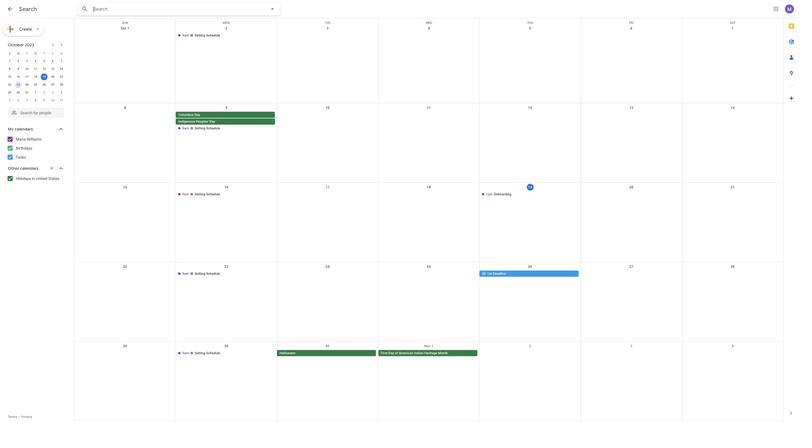 Task type: vqa. For each thing, say whether or not it's contained in the screenshot.


Task type: locate. For each thing, give the bounding box(es) containing it.
setting
[[195, 33, 205, 37], [195, 127, 205, 130], [195, 193, 205, 197], [195, 272, 205, 276], [195, 352, 205, 356]]

0 horizontal spatial 8
[[9, 67, 10, 71]]

american
[[399, 352, 413, 356]]

0 vertical spatial day
[[195, 113, 200, 117]]

schedule
[[206, 33, 220, 37], [206, 127, 220, 130], [206, 193, 220, 197], [206, 272, 220, 276], [206, 352, 220, 356]]

12 element
[[41, 66, 48, 73]]

0 horizontal spatial 15
[[8, 75, 11, 78]]

0 horizontal spatial 18
[[34, 75, 37, 78]]

schedule for 23
[[206, 272, 220, 276]]

setting for 16
[[195, 193, 205, 197]]

0 vertical spatial 18
[[34, 75, 37, 78]]

calendars
[[15, 127, 33, 132], [20, 166, 39, 171]]

3 setting schedule from the top
[[195, 193, 220, 197]]

20 element
[[49, 74, 56, 80]]

row containing sun
[[75, 18, 783, 25]]

9 inside row
[[43, 99, 45, 102]]

schedule for 2
[[206, 33, 220, 37]]

13 inside row group
[[51, 67, 54, 71]]

7 down the sat
[[732, 26, 734, 30]]

holidays in united states
[[16, 177, 59, 181]]

8 for october 2023
[[9, 67, 10, 71]]

31 inside row group
[[25, 91, 29, 94]]

2 horizontal spatial 9
[[225, 106, 227, 110]]

29 for nov 1
[[123, 345, 127, 349]]

13
[[51, 67, 54, 71], [630, 106, 634, 110]]

0 horizontal spatial 11
[[34, 67, 37, 71]]

15 element
[[6, 74, 13, 80]]

0 horizontal spatial 21
[[60, 75, 63, 78]]

0 vertical spatial 27
[[51, 83, 54, 86]]

day left of
[[388, 352, 394, 356]]

2
[[225, 26, 227, 30], [17, 60, 19, 63], [43, 91, 45, 94], [529, 345, 531, 349]]

columbus
[[178, 113, 194, 117]]

0 horizontal spatial 12
[[43, 67, 46, 71]]

8
[[9, 67, 10, 71], [35, 99, 36, 102], [124, 106, 126, 110]]

mon
[[223, 21, 230, 25]]

0 vertical spatial 25
[[34, 83, 37, 86]]

18 inside row group
[[34, 75, 37, 78]]

tab list
[[784, 18, 799, 406]]

9am for 16
[[182, 193, 189, 197]]

29 element
[[6, 89, 13, 96]]

calendars up maria
[[15, 127, 33, 132]]

holidays
[[16, 177, 31, 181]]

0 vertical spatial 28
[[60, 83, 63, 86]]

birthdays
[[16, 146, 32, 151]]

19 inside "cell"
[[43, 75, 46, 78]]

2 schedule from the top
[[206, 127, 220, 130]]

25
[[34, 83, 37, 86], [427, 265, 431, 269]]

1 setting from the top
[[195, 33, 205, 37]]

14 for sun
[[731, 106, 735, 110]]

cell
[[75, 32, 176, 39], [277, 32, 378, 39], [378, 32, 480, 39], [480, 32, 581, 39], [581, 32, 682, 39], [682, 32, 783, 39], [75, 112, 176, 132], [176, 112, 277, 132], [277, 112, 378, 132], [378, 112, 480, 132], [682, 112, 783, 132], [75, 191, 176, 198], [277, 191, 378, 198], [378, 191, 480, 198], [682, 191, 783, 198], [75, 271, 176, 278], [277, 271, 378, 278], [378, 271, 480, 278], [581, 271, 682, 278], [682, 271, 783, 278], [75, 351, 176, 357], [480, 351, 581, 357], [682, 351, 783, 357]]

2 horizontal spatial 11
[[427, 106, 431, 110]]

9am inside row
[[182, 33, 189, 37]]

0 horizontal spatial 28
[[60, 83, 63, 86]]

schedule inside cell
[[206, 127, 220, 130]]

0 horizontal spatial t
[[26, 52, 28, 55]]

13 for sun
[[630, 106, 634, 110]]

10 element
[[24, 66, 30, 73]]

28 element
[[58, 82, 65, 88]]

21
[[60, 75, 63, 78], [731, 186, 735, 190]]

1 horizontal spatial t
[[43, 52, 45, 55]]

30
[[17, 91, 20, 94], [224, 345, 228, 349]]

setting schedule for 30
[[195, 352, 220, 356]]

day up peoples'
[[195, 113, 200, 117]]

thu
[[527, 21, 533, 25]]

30 inside the 30 element
[[17, 91, 20, 94]]

0 horizontal spatial 17
[[25, 75, 29, 78]]

2 horizontal spatial 6
[[631, 26, 633, 30]]

williams
[[27, 137, 42, 142]]

november 1 element
[[32, 89, 39, 96]]

1 vertical spatial 12
[[528, 106, 532, 110]]

5 inside grid
[[529, 26, 531, 30]]

0 horizontal spatial 26
[[43, 83, 46, 86]]

12
[[43, 67, 46, 71], [528, 106, 532, 110]]

16
[[17, 75, 20, 78], [224, 186, 228, 190]]

19, today element
[[41, 74, 48, 80]]

first day of american indian heritage month
[[381, 352, 448, 356]]

7 for 1
[[61, 60, 62, 63]]

1 vertical spatial 30
[[224, 345, 228, 349]]

2 vertical spatial 11
[[427, 106, 431, 110]]

5 down 29 element
[[9, 99, 10, 102]]

14 inside row group
[[60, 67, 63, 71]]

6 for oct 1
[[631, 26, 633, 30]]

1 horizontal spatial 12
[[528, 106, 532, 110]]

1 vertical spatial 16
[[224, 186, 228, 190]]

0 horizontal spatial 6
[[17, 99, 19, 102]]

0 vertical spatial 10
[[25, 67, 29, 71]]

0 vertical spatial 5
[[529, 26, 531, 30]]

deadline
[[493, 272, 506, 276]]

11
[[34, 67, 37, 71], [60, 99, 63, 102], [427, 106, 431, 110]]

1 horizontal spatial 14
[[731, 106, 735, 110]]

25 inside row group
[[34, 83, 37, 86]]

2 vertical spatial 9
[[225, 106, 227, 110]]

31
[[25, 91, 29, 94], [326, 345, 330, 349]]

7
[[732, 26, 734, 30], [61, 60, 62, 63], [26, 99, 28, 102]]

other calendars button
[[1, 164, 70, 173]]

3 9am from the top
[[182, 193, 189, 197]]

1 vertical spatial 23
[[224, 265, 228, 269]]

5 up 12 element
[[43, 60, 45, 63]]

11 for sun
[[427, 106, 431, 110]]

10 inside grid
[[326, 106, 330, 110]]

november 5 element
[[6, 97, 13, 104]]

26
[[43, 83, 46, 86], [528, 265, 532, 269]]

0 vertical spatial 21
[[60, 75, 63, 78]]

5 down the thu
[[529, 26, 531, 30]]

november 7 element
[[24, 97, 30, 104]]

0 vertical spatial 15
[[8, 75, 11, 78]]

add other calendars image
[[49, 166, 55, 171]]

0 vertical spatial 16
[[17, 75, 20, 78]]

setting inside cell
[[195, 127, 205, 130]]

f
[[52, 52, 54, 55]]

30 inside grid
[[224, 345, 228, 349]]

search heading
[[19, 6, 37, 13]]

9 down november 2 element
[[43, 99, 45, 102]]

9 up "columbus day" button
[[225, 106, 227, 110]]

indian
[[414, 352, 424, 356]]

november 9 element
[[41, 97, 48, 104]]

1 horizontal spatial 7
[[61, 60, 62, 63]]

2 horizontal spatial day
[[388, 352, 394, 356]]

2 vertical spatial 10
[[326, 106, 330, 110]]

18 element
[[32, 74, 39, 80]]

t
[[26, 52, 28, 55], [43, 52, 45, 55]]

13 inside grid
[[630, 106, 634, 110]]

day
[[195, 113, 200, 117], [210, 120, 215, 124], [388, 352, 394, 356]]

first day of american indian heritage month button
[[378, 351, 477, 357]]

0 horizontal spatial 25
[[34, 83, 37, 86]]

s left m
[[9, 52, 11, 55]]

1 horizontal spatial 27
[[630, 265, 634, 269]]

6 down the 30 element
[[17, 99, 19, 102]]

1 t from the left
[[26, 52, 28, 55]]

row containing oct 1
[[75, 24, 783, 103]]

0 vertical spatial 24
[[25, 83, 29, 86]]

10 inside "element"
[[51, 99, 54, 102]]

setting schedule for 23
[[195, 272, 220, 276]]

2 setting schedule from the top
[[195, 127, 220, 130]]

4 setting schedule from the top
[[195, 272, 220, 276]]

s
[[9, 52, 11, 55], [61, 52, 62, 55]]

14 element
[[58, 66, 65, 73]]

31 down 24 element
[[25, 91, 29, 94]]

19
[[43, 75, 46, 78], [528, 186, 532, 190]]

0 vertical spatial 8
[[9, 67, 10, 71]]

1 horizontal spatial 31
[[326, 345, 330, 349]]

1 horizontal spatial 9
[[43, 99, 45, 102]]

26 element
[[41, 82, 48, 88]]

7 down the 31 element
[[26, 99, 28, 102]]

13 element
[[49, 66, 56, 73]]

0 vertical spatial 19
[[43, 75, 46, 78]]

setting for 30
[[195, 352, 205, 356]]

0 vertical spatial 12
[[43, 67, 46, 71]]

1 horizontal spatial s
[[61, 52, 62, 55]]

12 for october 2023
[[43, 67, 46, 71]]

cell containing columbus day
[[176, 112, 277, 132]]

14
[[60, 67, 63, 71], [731, 106, 735, 110]]

1 s from the left
[[9, 52, 11, 55]]

0 horizontal spatial 16
[[17, 75, 20, 78]]

1 up 15 element
[[9, 60, 10, 63]]

0 vertical spatial 20
[[51, 75, 54, 78]]

5 schedule from the top
[[206, 352, 220, 356]]

2 horizontal spatial 10
[[326, 106, 330, 110]]

1 horizontal spatial 19
[[528, 186, 532, 190]]

0 horizontal spatial 30
[[17, 91, 20, 94]]

1 vertical spatial 29
[[123, 345, 127, 349]]

2 vertical spatial 8
[[124, 106, 126, 110]]

29 inside grid
[[123, 345, 127, 349]]

calendars for my calendars
[[15, 127, 33, 132]]

29
[[8, 91, 11, 94], [123, 345, 127, 349]]

my calendars list
[[1, 135, 70, 162]]

17
[[25, 75, 29, 78], [326, 186, 330, 190]]

row group
[[5, 57, 66, 105]]

1 horizontal spatial 26
[[528, 265, 532, 269]]

1 horizontal spatial 16
[[224, 186, 228, 190]]

4 schedule from the top
[[206, 272, 220, 276]]

setting inside row
[[195, 33, 205, 37]]

1 schedule from the top
[[206, 33, 220, 37]]

schedule inside row
[[206, 33, 220, 37]]

24
[[25, 83, 29, 86], [326, 265, 330, 269]]

12 inside grid
[[528, 106, 532, 110]]

1 vertical spatial 11
[[60, 99, 63, 102]]

6 down f
[[52, 60, 54, 63]]

day for columbus
[[195, 113, 200, 117]]

maria williams
[[16, 137, 42, 142]]

5 setting schedule from the top
[[195, 352, 220, 356]]

setting schedule for 2
[[195, 33, 220, 37]]

1 vertical spatial day
[[210, 120, 215, 124]]

27
[[51, 83, 54, 86], [630, 265, 634, 269]]

1 horizontal spatial 10
[[51, 99, 54, 102]]

go back image
[[7, 6, 13, 12]]

search options image
[[267, 3, 278, 15]]

s right f
[[61, 52, 62, 55]]

0 horizontal spatial s
[[9, 52, 11, 55]]

23 element
[[15, 82, 22, 88]]

3
[[327, 26, 329, 30], [26, 60, 28, 63], [52, 91, 54, 94], [631, 345, 633, 349]]

0 horizontal spatial 22
[[8, 83, 11, 86]]

31 inside grid
[[326, 345, 330, 349]]

1 horizontal spatial 13
[[630, 106, 634, 110]]

0 horizontal spatial 31
[[25, 91, 29, 94]]

2 setting from the top
[[195, 127, 205, 130]]

1 9am from the top
[[182, 33, 189, 37]]

23
[[17, 83, 20, 86], [224, 265, 228, 269]]

1 vertical spatial 15
[[123, 186, 127, 190]]

1 vertical spatial 22
[[123, 265, 127, 269]]

0 vertical spatial 9
[[17, 67, 19, 71]]

row group containing 1
[[5, 57, 66, 105]]

2 vertical spatial day
[[388, 352, 394, 356]]

my calendars
[[8, 127, 33, 132]]

1pm onboarding
[[486, 193, 511, 197]]

2 9am from the top
[[182, 127, 189, 130]]

0 vertical spatial 22
[[8, 83, 11, 86]]

1 horizontal spatial 22
[[123, 265, 127, 269]]

5 for oct 1
[[529, 26, 531, 30]]

1 horizontal spatial 11
[[60, 99, 63, 102]]

t left 'w'
[[26, 52, 28, 55]]

0 vertical spatial 23
[[17, 83, 20, 86]]

7 up 14 element
[[61, 60, 62, 63]]

oct 1
[[121, 26, 129, 30]]

26 up 1st deadline button at the bottom
[[528, 265, 532, 269]]

None search field
[[0, 106, 70, 118]]

0 horizontal spatial 20
[[51, 75, 54, 78]]

1 horizontal spatial 6
[[52, 60, 54, 63]]

day right peoples'
[[210, 120, 215, 124]]

0 vertical spatial 7
[[732, 26, 734, 30]]

12 inside row group
[[43, 67, 46, 71]]

oct
[[121, 26, 126, 30]]

setting schedule
[[195, 33, 220, 37], [195, 127, 220, 130], [195, 193, 220, 197], [195, 272, 220, 276], [195, 352, 220, 356]]

row
[[75, 18, 783, 25], [75, 24, 783, 103], [5, 49, 66, 57], [5, 57, 66, 65], [5, 65, 66, 73], [5, 73, 66, 81], [5, 81, 66, 89], [5, 89, 66, 97], [5, 97, 66, 105], [75, 103, 783, 183], [75, 183, 783, 263], [75, 263, 783, 342], [75, 342, 783, 422]]

1
[[127, 26, 129, 30], [9, 60, 10, 63], [35, 91, 36, 94], [432, 345, 434, 349]]

0 vertical spatial 30
[[17, 91, 20, 94]]

1 horizontal spatial 5
[[43, 60, 45, 63]]

united
[[36, 177, 47, 181]]

1 vertical spatial 31
[[326, 345, 330, 349]]

sun
[[122, 21, 128, 25]]

0 horizontal spatial 23
[[17, 83, 20, 86]]

calendars up in
[[20, 166, 39, 171]]

0 horizontal spatial 24
[[25, 83, 29, 86]]

1 vertical spatial 25
[[427, 265, 431, 269]]

4
[[428, 26, 430, 30], [35, 60, 36, 63], [61, 91, 62, 94], [732, 345, 734, 349]]

nov
[[424, 345, 431, 349]]

25 element
[[32, 82, 39, 88]]

month
[[438, 352, 448, 356]]

31 element
[[24, 89, 30, 96]]

1 vertical spatial 13
[[630, 106, 634, 110]]

22
[[8, 83, 11, 86], [123, 265, 127, 269]]

terms
[[8, 416, 17, 420]]

22 inside "element"
[[8, 83, 11, 86]]

26 down 19, today element
[[43, 83, 46, 86]]

grid
[[74, 18, 783, 422]]

privacy link
[[21, 416, 32, 420]]

6 down fri
[[631, 26, 633, 30]]

9 for october 2023
[[17, 67, 19, 71]]

2 horizontal spatial 7
[[732, 26, 734, 30]]

3 setting from the top
[[195, 193, 205, 197]]

indigenous peoples' day button
[[176, 119, 275, 125]]

5 9am from the top
[[182, 352, 189, 356]]

0 vertical spatial 13
[[51, 67, 54, 71]]

t left f
[[43, 52, 45, 55]]

28
[[60, 83, 63, 86], [731, 265, 735, 269]]

1 vertical spatial 8
[[35, 99, 36, 102]]

4 9am from the top
[[182, 272, 189, 276]]

Search text field
[[94, 6, 253, 12]]

6
[[631, 26, 633, 30], [52, 60, 54, 63], [17, 99, 19, 102]]

9 up the "16" element
[[17, 67, 19, 71]]

20
[[51, 75, 54, 78], [630, 186, 634, 190]]

1 horizontal spatial 17
[[326, 186, 330, 190]]

search
[[19, 6, 37, 13]]

29 inside 29 element
[[8, 91, 11, 94]]

3 schedule from the top
[[206, 193, 220, 197]]

1 vertical spatial 10
[[51, 99, 54, 102]]

0 vertical spatial 11
[[34, 67, 37, 71]]

10 for october 2023
[[25, 67, 29, 71]]

first
[[381, 352, 388, 356]]

0 horizontal spatial 14
[[60, 67, 63, 71]]

15
[[8, 75, 11, 78], [123, 186, 127, 190]]

18
[[34, 75, 37, 78], [427, 186, 431, 190]]

5 setting from the top
[[195, 352, 205, 356]]

day inside button
[[388, 352, 394, 356]]

0 horizontal spatial 5
[[9, 99, 10, 102]]

6 inside grid
[[631, 26, 633, 30]]

0 vertical spatial 29
[[8, 91, 11, 94]]

1 vertical spatial 26
[[528, 265, 532, 269]]

28 inside row group
[[60, 83, 63, 86]]

30 element
[[15, 89, 22, 96]]

None search field
[[78, 2, 281, 16]]

4 setting from the top
[[195, 272, 205, 276]]

31 up the halloween button
[[326, 345, 330, 349]]

9am
[[182, 33, 189, 37], [182, 127, 189, 130], [182, 193, 189, 197], [182, 272, 189, 276], [182, 352, 189, 356]]

0 vertical spatial 26
[[43, 83, 46, 86]]

setting schedule inside row
[[195, 33, 220, 37]]

0 vertical spatial 31
[[25, 91, 29, 94]]

10
[[25, 67, 29, 71], [51, 99, 54, 102], [326, 106, 330, 110]]

november 11 element
[[58, 97, 65, 104]]

terms – privacy
[[8, 416, 32, 420]]

w
[[34, 52, 37, 55]]

0 horizontal spatial 7
[[26, 99, 28, 102]]

26 inside 26 'element'
[[43, 83, 46, 86]]

0 vertical spatial 17
[[25, 75, 29, 78]]

1 setting schedule from the top
[[195, 33, 220, 37]]

november 10 element
[[49, 97, 56, 104]]

my
[[8, 127, 14, 132]]



Task type: describe. For each thing, give the bounding box(es) containing it.
20 inside 20 element
[[51, 75, 54, 78]]

halloween button
[[277, 351, 376, 357]]

24 inside october 2023 grid
[[25, 83, 29, 86]]

27 inside october 2023 grid
[[51, 83, 54, 86]]

heritage
[[424, 352, 437, 356]]

2023
[[25, 42, 34, 48]]

16 element
[[15, 74, 22, 80]]

24 element
[[24, 82, 30, 88]]

nov 1
[[424, 345, 434, 349]]

20 inside grid
[[630, 186, 634, 190]]

tue
[[325, 21, 330, 25]]

onboarding
[[494, 193, 511, 197]]

m
[[17, 52, 20, 55]]

26 inside grid
[[528, 265, 532, 269]]

21 inside row group
[[60, 75, 63, 78]]

2 t from the left
[[43, 52, 45, 55]]

1st
[[487, 272, 492, 276]]

setting for 2
[[195, 33, 205, 37]]

5 for 1
[[43, 60, 45, 63]]

indigenous
[[178, 120, 195, 124]]

peoples'
[[196, 120, 209, 124]]

1 horizontal spatial 25
[[427, 265, 431, 269]]

21 element
[[58, 74, 65, 80]]

1 right oct
[[127, 26, 129, 30]]

october 2023 grid
[[5, 49, 66, 105]]

2 vertical spatial 7
[[26, 99, 28, 102]]

13 for october 2023
[[51, 67, 54, 71]]

16 inside row group
[[17, 75, 20, 78]]

1 right nov
[[432, 345, 434, 349]]

1st deadline
[[487, 272, 506, 276]]

12 for sun
[[528, 106, 532, 110]]

9am for 30
[[182, 352, 189, 356]]

other
[[8, 166, 19, 171]]

tasks
[[16, 155, 26, 160]]

maria
[[16, 137, 26, 142]]

of
[[395, 352, 398, 356]]

calendars for other calendars
[[20, 166, 39, 171]]

wed
[[426, 21, 432, 25]]

row containing s
[[5, 49, 66, 57]]

8 for sun
[[124, 106, 126, 110]]

sat
[[730, 21, 736, 25]]

2 s from the left
[[61, 52, 62, 55]]

1 vertical spatial 27
[[630, 265, 634, 269]]

other calendars
[[8, 166, 39, 171]]

1pm
[[486, 193, 493, 197]]

–
[[18, 416, 20, 420]]

7 for oct 1
[[732, 26, 734, 30]]

9am for 23
[[182, 272, 189, 276]]

14 for october 2023
[[60, 67, 63, 71]]

terms link
[[8, 416, 17, 420]]

november 6 element
[[15, 97, 22, 104]]

row containing 1
[[5, 57, 66, 65]]

search image
[[79, 3, 91, 15]]

31 for 1
[[25, 91, 29, 94]]

november 3 element
[[49, 89, 56, 96]]

november 4 element
[[58, 89, 65, 96]]

fri
[[629, 21, 634, 25]]

grid containing oct 1
[[74, 18, 783, 422]]

1 horizontal spatial 28
[[731, 265, 735, 269]]

schedule for 16
[[206, 193, 220, 197]]

setting schedule for 16
[[195, 193, 220, 197]]

november 8 element
[[32, 97, 39, 104]]

1 vertical spatial 21
[[731, 186, 735, 190]]

9 for sun
[[225, 106, 227, 110]]

halloween
[[280, 352, 295, 356]]

create button
[[2, 22, 44, 36]]

in
[[32, 177, 35, 181]]

1 horizontal spatial 23
[[224, 265, 228, 269]]

1 down 25 element
[[35, 91, 36, 94]]

19 cell
[[40, 73, 49, 81]]

23 inside 'cell'
[[17, 83, 20, 86]]

30 for nov 1
[[224, 345, 228, 349]]

states
[[48, 177, 59, 181]]

8 inside "element"
[[35, 99, 36, 102]]

1st deadline button
[[480, 271, 579, 277]]

9am for 2
[[182, 33, 189, 37]]

22 element
[[6, 82, 13, 88]]

6 for 1
[[52, 60, 54, 63]]

27 element
[[49, 82, 56, 88]]

row containing 5
[[5, 97, 66, 105]]

Search for people text field
[[11, 108, 61, 118]]

11 element
[[32, 66, 39, 73]]

day for first
[[388, 352, 394, 356]]

november 2 element
[[41, 89, 48, 96]]

setting schedule inside cell
[[195, 127, 220, 130]]

create
[[19, 27, 32, 32]]

17 inside "element"
[[25, 75, 29, 78]]

october 2023
[[8, 42, 34, 48]]

1 horizontal spatial 15
[[123, 186, 127, 190]]

30 for 1
[[17, 91, 20, 94]]

october
[[8, 42, 24, 48]]

1 vertical spatial 18
[[427, 186, 431, 190]]

10 for sun
[[326, 106, 330, 110]]

17 element
[[24, 74, 30, 80]]

columbus day indigenous peoples' day
[[178, 113, 215, 124]]

9am inside cell
[[182, 127, 189, 130]]

15 inside october 2023 grid
[[8, 75, 11, 78]]

columbus day button
[[176, 112, 275, 118]]

23 cell
[[14, 81, 23, 89]]

1 vertical spatial 17
[[326, 186, 330, 190]]

1 horizontal spatial 24
[[326, 265, 330, 269]]

my calendars button
[[1, 125, 70, 134]]

31 for nov 1
[[326, 345, 330, 349]]

16 inside grid
[[224, 186, 228, 190]]

11 for october 2023
[[34, 67, 37, 71]]

privacy
[[21, 416, 32, 420]]

schedule for 30
[[206, 352, 220, 356]]

setting for 23
[[195, 272, 205, 276]]

1 horizontal spatial day
[[210, 120, 215, 124]]

29 for 1
[[8, 91, 11, 94]]

1 vertical spatial 19
[[528, 186, 532, 190]]



